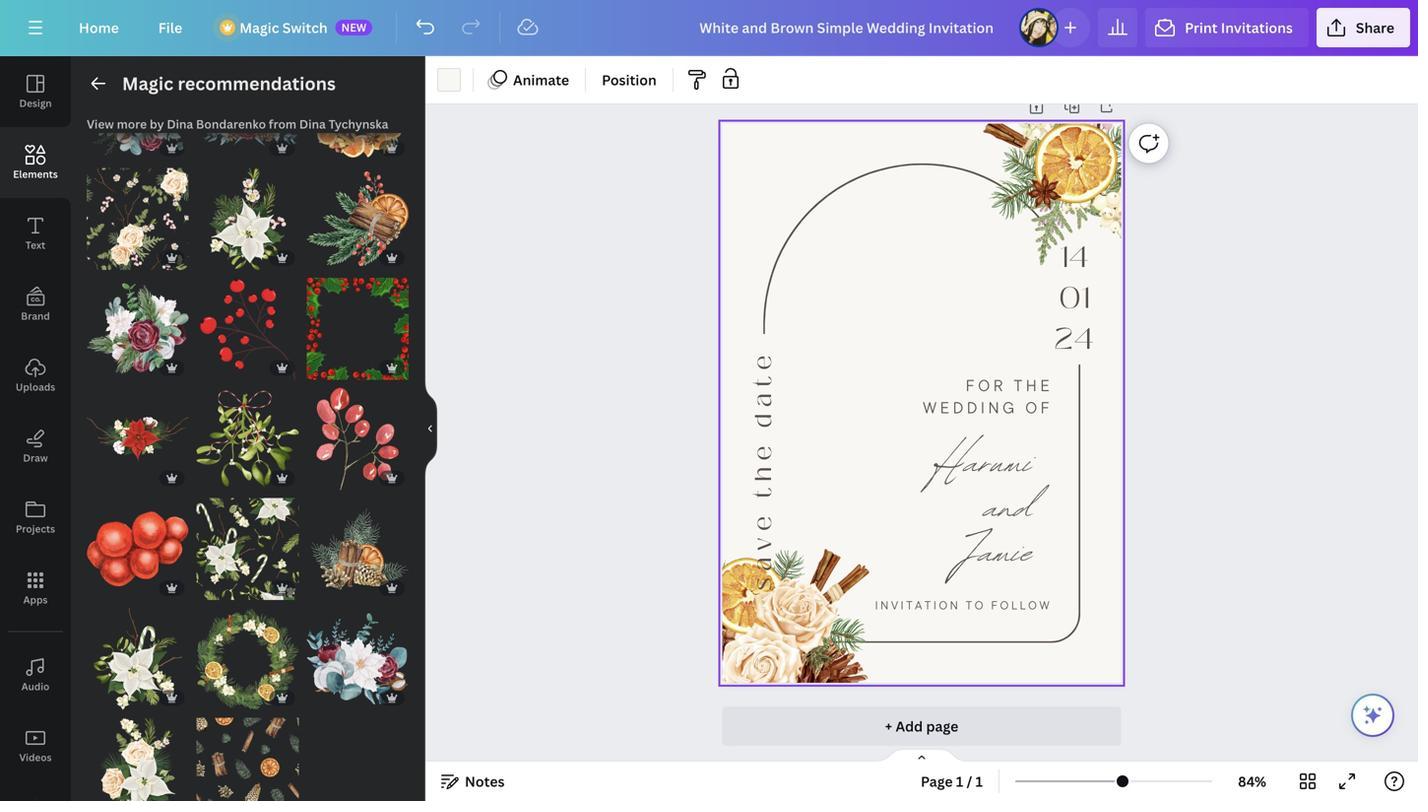 Task type: describe. For each thing, give the bounding box(es) containing it.
/
[[967, 772, 973, 791]]

position button
[[594, 64, 665, 96]]

design button
[[0, 56, 71, 127]]

draw
[[23, 451, 48, 465]]

home
[[79, 18, 119, 37]]

by
[[150, 116, 164, 132]]

print invitations
[[1185, 18, 1294, 37]]

christmas bouquet with white flower image
[[87, 608, 189, 710]]

84% button
[[1221, 766, 1285, 797]]

hide image
[[425, 381, 437, 476]]

elements button
[[0, 127, 71, 198]]

text
[[26, 238, 45, 252]]

share button
[[1317, 8, 1411, 47]]

save the date
[[746, 349, 781, 590]]

wedding
[[923, 397, 1018, 417]]

page
[[921, 772, 953, 791]]

add
[[896, 717, 923, 735]]

christmas seamless pattern with rose image
[[87, 168, 189, 270]]

notes button
[[434, 766, 513, 797]]

christmas wreath with spruce branches, eucalyptus, snowberry, dried oranges and cinnamon image
[[197, 608, 299, 710]]

+ add page button
[[723, 706, 1122, 746]]

apps button
[[0, 553, 71, 624]]

and
[[984, 470, 1033, 545]]

show pages image
[[875, 748, 969, 764]]

christmas bouquet with red flower and berries image
[[87, 388, 189, 490]]

view more by dina bondarenko from dina tychynska
[[87, 116, 389, 132]]

seamless christmas pattern with citrus and cinnamon image
[[197, 718, 299, 801]]

14
[[1060, 235, 1090, 279]]

christmas bouquet image
[[87, 718, 189, 801]]

uploads button
[[0, 340, 71, 411]]

for
[[966, 375, 1007, 395]]

01
[[1059, 275, 1090, 320]]

print invitations button
[[1146, 8, 1309, 47]]

draw button
[[0, 411, 71, 482]]

2 1 from the left
[[976, 772, 983, 791]]

notes
[[465, 772, 505, 791]]

sprig with red berries. holly, mistletoe, ilex christmas berries. winter plant. image
[[197, 278, 299, 380]]

14 01 24
[[1055, 235, 1095, 361]]

invitations
[[1221, 18, 1294, 37]]

canva assistant image
[[1362, 703, 1385, 727]]

mistletoe frame border illustration image
[[307, 278, 409, 380]]

text button
[[0, 198, 71, 269]]

new
[[342, 20, 367, 34]]

bouquet with white poinsettia image
[[197, 168, 299, 270]]

watercolor berry clipart. image
[[307, 388, 409, 490]]

the for for
[[1014, 375, 1053, 395]]

home link
[[63, 8, 135, 47]]

follow
[[991, 598, 1052, 612]]

elements
[[13, 167, 58, 181]]



Task type: locate. For each thing, give the bounding box(es) containing it.
more
[[117, 116, 147, 132]]

the
[[1014, 375, 1053, 395], [746, 440, 781, 498]]

magic left switch on the top left
[[240, 18, 279, 37]]

animate button
[[482, 64, 577, 96]]

projects button
[[0, 482, 71, 553]]

group
[[87, 58, 189, 160], [197, 58, 299, 160], [307, 58, 409, 160], [87, 156, 189, 270], [307, 156, 409, 270], [197, 168, 299, 270], [87, 266, 189, 380], [197, 266, 299, 380], [307, 266, 409, 380], [87, 376, 189, 490], [197, 376, 299, 490], [307, 376, 409, 490], [87, 486, 189, 600], [197, 486, 299, 600], [307, 486, 409, 600], [87, 596, 189, 710], [197, 596, 299, 710], [307, 596, 409, 710], [87, 706, 189, 801], [197, 706, 299, 801]]

audio
[[21, 680, 50, 693]]

0 vertical spatial magic
[[240, 18, 279, 37]]

side panel tab list
[[0, 56, 71, 801]]

the inside for the wedding of
[[1014, 375, 1053, 395]]

0 horizontal spatial the
[[746, 440, 781, 498]]

from
[[269, 116, 297, 132]]

0 horizontal spatial dina
[[167, 116, 193, 132]]

1 vertical spatial magic
[[122, 71, 174, 96]]

red berries , watercolor ilustration image
[[87, 498, 189, 600]]

1 left the '/'
[[957, 772, 964, 791]]

1
[[957, 772, 964, 791], [976, 772, 983, 791]]

christmas decor, mistletoe image
[[197, 388, 299, 490]]

date
[[746, 349, 781, 428]]

0 vertical spatial watercolor christmas bouquet with citrus, cinnamon, berries image
[[307, 168, 409, 270]]

recommendations
[[178, 71, 336, 96]]

magic inside main menu bar
[[240, 18, 279, 37]]

watercolor christmas bouquet with citrus, cinnamon, berries image for bouquet with white poinsettia image
[[307, 168, 409, 270]]

1 dina from the left
[[167, 116, 193, 132]]

1 horizontal spatial dina
[[299, 116, 326, 132]]

bondarenko
[[196, 116, 266, 132]]

christmas seamless pattern with white flower image
[[197, 498, 299, 600]]

animate
[[513, 70, 570, 89]]

the up of
[[1014, 375, 1053, 395]]

share
[[1357, 18, 1395, 37]]

1 vertical spatial watercolor christmas bouquet with citrus, cinnamon, berries image
[[307, 498, 409, 600]]

view
[[87, 116, 114, 132]]

1 horizontal spatial magic
[[240, 18, 279, 37]]

file button
[[143, 8, 198, 47]]

1 right the '/'
[[976, 772, 983, 791]]

dina right from
[[299, 116, 326, 132]]

watercolor christmas bouquet with citrus, cinnamon, berries image
[[307, 168, 409, 270], [307, 498, 409, 600]]

brand
[[21, 309, 50, 323]]

videos
[[19, 751, 52, 764]]

84%
[[1239, 772, 1267, 791]]

harumi
[[934, 425, 1033, 500]]

for the wedding of
[[923, 375, 1053, 417]]

magic up by
[[122, 71, 174, 96]]

1 watercolor christmas bouquet with citrus, cinnamon, berries image from the top
[[307, 168, 409, 270]]

0 horizontal spatial 1
[[957, 772, 964, 791]]

apps
[[23, 593, 48, 606]]

design
[[19, 97, 52, 110]]

file
[[158, 18, 182, 37]]

page 1 / 1
[[921, 772, 983, 791]]

the for save
[[746, 440, 781, 498]]

1 horizontal spatial the
[[1014, 375, 1053, 395]]

magic switch
[[240, 18, 328, 37]]

view more by dina bondarenko button
[[87, 116, 266, 132]]

tychynska
[[329, 116, 389, 132]]

audio button
[[0, 639, 71, 710]]

dina right by
[[167, 116, 193, 132]]

untitled media image
[[87, 58, 189, 160], [197, 58, 299, 160], [87, 278, 189, 380], [307, 608, 409, 710]]

watercolor christmas bouquet with citrus, cinnamon, berries image for christmas seamless pattern with white flower image
[[307, 498, 409, 600]]

24
[[1055, 316, 1095, 361]]

to
[[966, 598, 986, 612]]

invitation to follow
[[875, 598, 1052, 612]]

wreath with citrus and sea buckthorn image
[[307, 58, 409, 160]]

jamie
[[961, 515, 1033, 590]]

invitation
[[875, 598, 961, 612]]

switch
[[283, 18, 328, 37]]

main menu bar
[[0, 0, 1419, 56]]

2 watercolor christmas bouquet with citrus, cinnamon, berries image from the top
[[307, 498, 409, 600]]

page
[[927, 717, 959, 735]]

Design title text field
[[684, 8, 1012, 47]]

1 1 from the left
[[957, 772, 964, 791]]

1 horizontal spatial 1
[[976, 772, 983, 791]]

of
[[1026, 397, 1053, 417]]

videos button
[[0, 710, 71, 781]]

+ add page
[[886, 717, 959, 735]]

projects
[[16, 522, 55, 535]]

dina tychynska button
[[299, 116, 389, 132]]

0 horizontal spatial magic
[[122, 71, 174, 96]]

print
[[1185, 18, 1218, 37]]

magic for magic switch
[[240, 18, 279, 37]]

1 vertical spatial the
[[746, 440, 781, 498]]

brand button
[[0, 269, 71, 340]]

0 vertical spatial the
[[1014, 375, 1053, 395]]

magic for magic recommendations
[[122, 71, 174, 96]]

dina
[[167, 116, 193, 132], [299, 116, 326, 132]]

#f8f7f4 image
[[437, 68, 461, 92], [437, 68, 461, 92]]

the down date
[[746, 440, 781, 498]]

save
[[746, 510, 781, 590]]

magic recommendations
[[122, 71, 336, 96]]

position
[[602, 70, 657, 89]]

magic
[[240, 18, 279, 37], [122, 71, 174, 96]]

uploads
[[16, 380, 55, 394]]

2 dina from the left
[[299, 116, 326, 132]]

+
[[886, 717, 893, 735]]



Task type: vqa. For each thing, say whether or not it's contained in the screenshot.
by
yes



